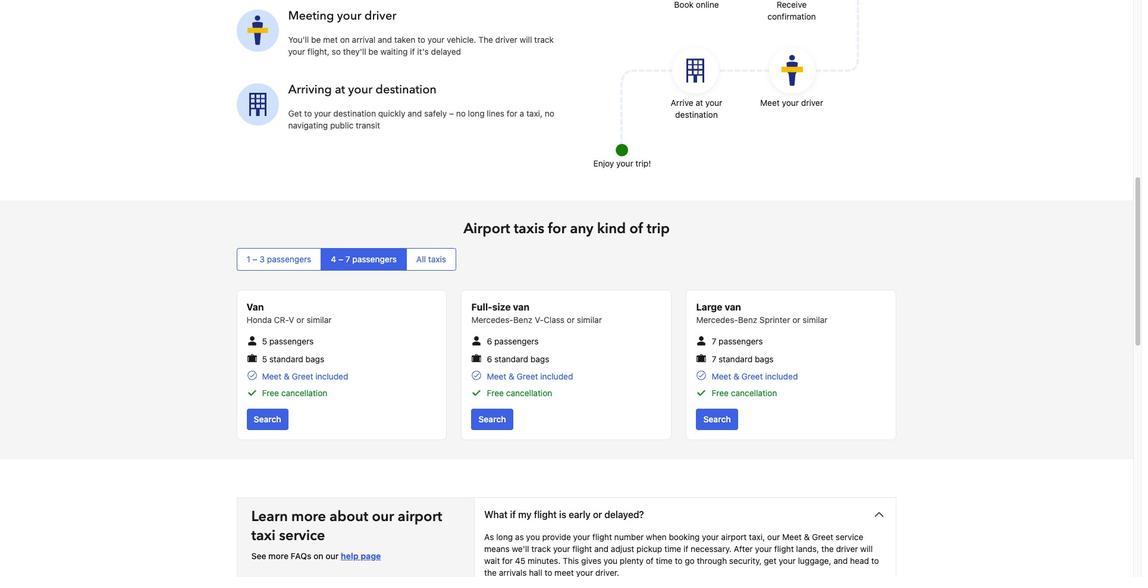 Task type: locate. For each thing, give the bounding box(es) containing it.
0 vertical spatial 5
[[262, 336, 267, 347]]

meet & greet included for cr-
[[262, 371, 348, 381]]

will up "head"
[[861, 544, 873, 554]]

2 horizontal spatial bags
[[755, 354, 774, 364]]

1
[[247, 254, 250, 264]]

–
[[449, 109, 454, 119], [253, 254, 257, 264], [339, 254, 343, 264]]

free for mercedes-
[[712, 388, 729, 398]]

benz up 7 passengers on the bottom
[[738, 315, 758, 325]]

1 vertical spatial be
[[369, 47, 378, 57]]

2 vertical spatial if
[[684, 544, 689, 554]]

cancellation down 5 standard bags on the bottom
[[281, 388, 327, 398]]

1 meet & greet included from the left
[[262, 371, 348, 381]]

greet up "lands,"
[[812, 532, 834, 542]]

0 vertical spatial airport
[[398, 507, 442, 527]]

greet down the 6 standard bags
[[517, 371, 538, 381]]

free cancellation down the 7 standard bags
[[712, 388, 777, 398]]

mercedes- inside large van mercedes-benz sprinter or similar
[[696, 315, 738, 325]]

0 vertical spatial 7
[[346, 254, 350, 264]]

will inside you'll be met on arrival and taken to your vehicle. the driver will track your flight, so they'll be waiting if it's delayed
[[520, 35, 532, 45]]

will right the
[[520, 35, 532, 45]]

1 mercedes- from the left
[[472, 315, 513, 325]]

waiting
[[381, 47, 408, 57]]

1 horizontal spatial search
[[479, 414, 506, 424]]

long inside as long as you provide your flight number when booking your airport taxi, our meet & greet service means we'll track your flight and adjust pickup time if necessary. after your flight lands, the driver will wait for 45 minutes. this gives you plenty of time to go through security, get your luggage, and head to the arrivals hall to meet your driver.
[[496, 532, 513, 542]]

free cancellation for cr-
[[262, 388, 327, 398]]

1 5 from the top
[[262, 336, 267, 347]]

at for arrive
[[696, 98, 703, 108]]

2 included from the left
[[540, 371, 573, 381]]

& up "lands,"
[[804, 532, 810, 542]]

– right 4
[[339, 254, 343, 264]]

track right the
[[534, 35, 554, 45]]

see
[[251, 551, 266, 561]]

destination inside get to your destination quickly and safely – no long lines for a taxi, no navigating public transit
[[333, 109, 376, 119]]

1 vertical spatial 5
[[262, 354, 267, 364]]

1 vertical spatial if
[[510, 509, 516, 520]]

airport taxis for any kind of trip
[[464, 219, 670, 239]]

meet & greet included down the 7 standard bags
[[712, 371, 798, 381]]

and left safely
[[408, 109, 422, 119]]

on right faqs
[[314, 551, 323, 561]]

or right early at the bottom of page
[[593, 509, 602, 520]]

mercedes- down large
[[696, 315, 738, 325]]

0 horizontal spatial cancellation
[[281, 388, 327, 398]]

for left any
[[548, 219, 567, 239]]

receive confirmation
[[768, 0, 816, 22]]

van right large
[[725, 302, 741, 313]]

0 horizontal spatial service
[[279, 526, 325, 546]]

free down 5 standard bags on the bottom
[[262, 388, 279, 398]]

free cancellation
[[262, 388, 327, 398], [487, 388, 552, 398], [712, 388, 777, 398]]

early
[[569, 509, 591, 520]]

1 horizontal spatial –
[[339, 254, 343, 264]]

0 horizontal spatial long
[[468, 109, 485, 119]]

1 horizontal spatial more
[[291, 507, 326, 527]]

flight left is
[[534, 509, 557, 520]]

7 for 7 passengers
[[712, 336, 717, 347]]

be up flight,
[[311, 35, 321, 45]]

– for 4 – 7 passengers
[[339, 254, 343, 264]]

any
[[570, 219, 594, 239]]

airport
[[398, 507, 442, 527], [721, 532, 747, 542]]

meeting
[[288, 8, 334, 24]]

5 passengers
[[262, 336, 314, 347]]

our left help
[[326, 551, 339, 561]]

or inside large van mercedes-benz sprinter or similar
[[793, 315, 801, 325]]

my
[[518, 509, 532, 520]]

taxis inside sort results by element
[[428, 254, 446, 264]]

2 horizontal spatial included
[[765, 371, 798, 381]]

no right safely
[[456, 109, 466, 119]]

1 horizontal spatial no
[[545, 109, 555, 119]]

mercedes- inside full-size van mercedes-benz v-class or similar
[[472, 315, 513, 325]]

1 – 3 passengers
[[247, 254, 311, 264]]

our inside as long as you provide your flight number when booking your airport taxi, our meet & greet service means we'll track your flight and adjust pickup time if necessary. after your flight lands, the driver will wait for 45 minutes. this gives you plenty of time to go through security, get your luggage, and head to the arrivals hall to meet your driver.
[[768, 532, 780, 542]]

bags for cr-
[[306, 354, 324, 364]]

0 horizontal spatial no
[[456, 109, 466, 119]]

1 horizontal spatial you
[[604, 556, 618, 566]]

0 horizontal spatial search button
[[247, 409, 288, 430]]

your
[[337, 8, 362, 24], [428, 35, 445, 45], [288, 47, 305, 57], [348, 82, 373, 98], [706, 98, 723, 108], [782, 98, 799, 108], [314, 109, 331, 119], [617, 159, 634, 169], [573, 532, 590, 542], [702, 532, 719, 542], [553, 544, 570, 554], [755, 544, 772, 554], [779, 556, 796, 566], [576, 568, 593, 577]]

similar right the sprinter
[[803, 315, 828, 325]]

of down pickup
[[646, 556, 654, 566]]

passengers up the 7 standard bags
[[719, 336, 763, 347]]

3 similar from the left
[[803, 315, 828, 325]]

the
[[822, 544, 834, 554], [484, 568, 497, 577]]

0 vertical spatial long
[[468, 109, 485, 119]]

standard down 5 passengers
[[269, 354, 303, 364]]

long inside get to your destination quickly and safely – no long lines for a taxi, no navigating public transit
[[468, 109, 485, 119]]

1 vertical spatial 6
[[487, 354, 492, 364]]

our
[[372, 507, 394, 527], [768, 532, 780, 542], [326, 551, 339, 561]]

1 benz from the left
[[513, 315, 533, 325]]

free down the 7 standard bags
[[712, 388, 729, 398]]

0 horizontal spatial free
[[262, 388, 279, 398]]

1 horizontal spatial meet & greet included
[[487, 371, 573, 381]]

3 cancellation from the left
[[731, 388, 777, 398]]

on right met
[[340, 35, 350, 45]]

track
[[534, 35, 554, 45], [532, 544, 551, 554]]

7 down 7 passengers on the bottom
[[712, 354, 717, 364]]

1 horizontal spatial search button
[[472, 409, 513, 430]]

time down pickup
[[656, 556, 673, 566]]

0 horizontal spatial included
[[316, 371, 348, 381]]

destination inside the "arrive at your destination"
[[675, 110, 718, 120]]

meet for cr-
[[262, 371, 282, 381]]

service inside as long as you provide your flight number when booking your airport taxi, our meet & greet service means we'll track your flight and adjust pickup time if necessary. after your flight lands, the driver will wait for 45 minutes. this gives you plenty of time to go through security, get your luggage, and head to the arrivals hall to meet your driver.
[[836, 532, 864, 542]]

bags
[[306, 354, 324, 364], [531, 354, 550, 364], [755, 354, 774, 364]]

3 search from the left
[[704, 414, 731, 424]]

0 horizontal spatial van
[[513, 302, 530, 313]]

or right class
[[567, 315, 575, 325]]

1 standard from the left
[[269, 354, 303, 364]]

2 vertical spatial 7
[[712, 354, 717, 364]]

1 horizontal spatial the
[[822, 544, 834, 554]]

similar
[[307, 315, 332, 325], [577, 315, 602, 325], [803, 315, 828, 325]]

2 6 from the top
[[487, 354, 492, 364]]

2 horizontal spatial search
[[704, 414, 731, 424]]

0 vertical spatial 6
[[487, 336, 492, 347]]

5 down honda at the left of the page
[[262, 336, 267, 347]]

1 horizontal spatial mercedes-
[[696, 315, 738, 325]]

0 horizontal spatial airport
[[398, 507, 442, 527]]

benz inside large van mercedes-benz sprinter or similar
[[738, 315, 758, 325]]

if inside you'll be met on arrival and taken to your vehicle. the driver will track your flight, so they'll be waiting if it's delayed
[[410, 47, 415, 57]]

time down booking
[[665, 544, 681, 554]]

receive
[[777, 0, 807, 10]]

1 horizontal spatial will
[[861, 544, 873, 554]]

1 horizontal spatial cancellation
[[506, 388, 552, 398]]

van inside full-size van mercedes-benz v-class or similar
[[513, 302, 530, 313]]

delayed
[[431, 47, 461, 57]]

so
[[332, 47, 341, 57]]

2 free from the left
[[487, 388, 504, 398]]

you up driver.
[[604, 556, 618, 566]]

or
[[297, 315, 304, 325], [567, 315, 575, 325], [793, 315, 801, 325], [593, 509, 602, 520]]

flight up the get
[[775, 544, 794, 554]]

a
[[520, 109, 524, 119]]

at right the arriving
[[335, 82, 345, 98]]

0 vertical spatial of
[[630, 219, 643, 239]]

– right safely
[[449, 109, 454, 119]]

at right arrive
[[696, 98, 703, 108]]

3 standard from the left
[[719, 354, 753, 364]]

no
[[456, 109, 466, 119], [545, 109, 555, 119]]

meet for van
[[487, 371, 506, 381]]

free for van
[[487, 388, 504, 398]]

& for cr-
[[284, 371, 290, 381]]

cancellation down the 7 standard bags
[[731, 388, 777, 398]]

0 horizontal spatial benz
[[513, 315, 533, 325]]

0 vertical spatial more
[[291, 507, 326, 527]]

cancellation for van
[[506, 388, 552, 398]]

and up gives
[[594, 544, 609, 554]]

1 horizontal spatial service
[[836, 532, 864, 542]]

1 vertical spatial will
[[861, 544, 873, 554]]

van right size
[[513, 302, 530, 313]]

1 horizontal spatial taxis
[[514, 219, 544, 239]]

similar right class
[[577, 315, 602, 325]]

taxis right all
[[428, 254, 446, 264]]

or right v in the left of the page
[[297, 315, 304, 325]]

0 vertical spatial on
[[340, 35, 350, 45]]

free cancellation down 5 standard bags on the bottom
[[262, 388, 327, 398]]

if down booking
[[684, 544, 689, 554]]

cr-
[[274, 315, 289, 325]]

meet & greet included
[[262, 371, 348, 381], [487, 371, 573, 381], [712, 371, 798, 381]]

1 search button from the left
[[247, 409, 288, 430]]

hall
[[529, 568, 542, 577]]

free cancellation for van
[[487, 388, 552, 398]]

for up arrivals
[[502, 556, 513, 566]]

at
[[335, 82, 345, 98], [696, 98, 703, 108]]

included for mercedes-
[[765, 371, 798, 381]]

free cancellation down the 6 standard bags
[[487, 388, 552, 398]]

2 horizontal spatial standard
[[719, 354, 753, 364]]

1 horizontal spatial free cancellation
[[487, 388, 552, 398]]

cancellation down the 6 standard bags
[[506, 388, 552, 398]]

3 included from the left
[[765, 371, 798, 381]]

1 free cancellation from the left
[[262, 388, 327, 398]]

greet down 5 standard bags on the bottom
[[292, 371, 313, 381]]

service up faqs
[[279, 526, 325, 546]]

1 vertical spatial 7
[[712, 336, 717, 347]]

0 horizontal spatial at
[[335, 82, 345, 98]]

1 vertical spatial track
[[532, 544, 551, 554]]

long left lines
[[468, 109, 485, 119]]

2 benz from the left
[[738, 315, 758, 325]]

bags down 6 passengers
[[531, 354, 550, 364]]

7 for 7 standard bags
[[712, 354, 717, 364]]

1 horizontal spatial our
[[372, 507, 394, 527]]

0 horizontal spatial search
[[254, 414, 281, 424]]

0 horizontal spatial –
[[253, 254, 257, 264]]

be
[[311, 35, 321, 45], [369, 47, 378, 57]]

similar inside van honda cr-v or similar
[[307, 315, 332, 325]]

1 cancellation from the left
[[281, 388, 327, 398]]

more right learn
[[291, 507, 326, 527]]

2 horizontal spatial meet & greet included
[[712, 371, 798, 381]]

booking
[[669, 532, 700, 542]]

taxis right the airport
[[514, 219, 544, 239]]

to up it's
[[418, 35, 425, 45]]

booking airport taxi image for meeting your driver
[[237, 10, 279, 52]]

1 search from the left
[[254, 414, 281, 424]]

1 vertical spatial airport
[[721, 532, 747, 542]]

1 vertical spatial on
[[314, 551, 323, 561]]

minutes.
[[528, 556, 561, 566]]

similar right v in the left of the page
[[307, 315, 332, 325]]

search
[[254, 414, 281, 424], [479, 414, 506, 424], [704, 414, 731, 424]]

meet inside as long as you provide your flight number when booking your airport taxi, our meet & greet service means we'll track your flight and adjust pickup time if necessary. after your flight lands, the driver will wait for 45 minutes. this gives you plenty of time to go through security, get your luggage, and head to the arrivals hall to meet your driver.
[[782, 532, 802, 542]]

quickly
[[378, 109, 406, 119]]

learn more about our airport taxi service see more faqs on our help page
[[251, 507, 442, 561]]

benz left 'v-'
[[513, 315, 533, 325]]

2 mercedes- from the left
[[696, 315, 738, 325]]

will
[[520, 35, 532, 45], [861, 544, 873, 554]]

meet
[[555, 568, 574, 577]]

1 no from the left
[[456, 109, 466, 119]]

safely
[[424, 109, 447, 119]]

passengers up 5 standard bags on the bottom
[[269, 336, 314, 347]]

0 horizontal spatial more
[[268, 551, 289, 561]]

passengers up the 6 standard bags
[[494, 336, 539, 347]]

our up the get
[[768, 532, 780, 542]]

2 no from the left
[[545, 109, 555, 119]]

6 for 6 standard bags
[[487, 354, 492, 364]]

2 search button from the left
[[472, 409, 513, 430]]

and left "head"
[[834, 556, 848, 566]]

2 horizontal spatial –
[[449, 109, 454, 119]]

2 5 from the top
[[262, 354, 267, 364]]

1 free from the left
[[262, 388, 279, 398]]

2 horizontal spatial cancellation
[[731, 388, 777, 398]]

1 vertical spatial the
[[484, 568, 497, 577]]

what if my flight is early or delayed? button
[[475, 498, 896, 531]]

bags for van
[[531, 354, 550, 364]]

standard
[[269, 354, 303, 364], [494, 354, 528, 364], [719, 354, 753, 364]]

5
[[262, 336, 267, 347], [262, 354, 267, 364]]

2 horizontal spatial if
[[684, 544, 689, 554]]

5 down 5 passengers
[[262, 354, 267, 364]]

1 vertical spatial long
[[496, 532, 513, 542]]

2 horizontal spatial similar
[[803, 315, 828, 325]]

or inside van honda cr-v or similar
[[297, 315, 304, 325]]

0 vertical spatial our
[[372, 507, 394, 527]]

included
[[316, 371, 348, 381], [540, 371, 573, 381], [765, 371, 798, 381]]

0 vertical spatial track
[[534, 35, 554, 45]]

3 bags from the left
[[755, 354, 774, 364]]

2 horizontal spatial free
[[712, 388, 729, 398]]

on
[[340, 35, 350, 45], [314, 551, 323, 561]]

free cancellation for mercedes-
[[712, 388, 777, 398]]

van inside large van mercedes-benz sprinter or similar
[[725, 302, 741, 313]]

of left trip
[[630, 219, 643, 239]]

booking airport taxi image
[[611, 0, 860, 163], [237, 10, 279, 52], [237, 83, 279, 126]]

for inside as long as you provide your flight number when booking your airport taxi, our meet & greet service means we'll track your flight and adjust pickup time if necessary. after your flight lands, the driver will wait for 45 minutes. this gives you plenty of time to go through security, get your luggage, and head to the arrivals hall to meet your driver.
[[502, 556, 513, 566]]

van
[[247, 302, 264, 313]]

or right the sprinter
[[793, 315, 801, 325]]

to up navigating
[[304, 109, 312, 119]]

benz inside full-size van mercedes-benz v-class or similar
[[513, 315, 533, 325]]

more right see
[[268, 551, 289, 561]]

1 horizontal spatial taxi,
[[749, 532, 765, 542]]

1 horizontal spatial be
[[369, 47, 378, 57]]

long
[[468, 109, 485, 119], [496, 532, 513, 542]]

0 horizontal spatial taxis
[[428, 254, 446, 264]]

1 vertical spatial our
[[768, 532, 780, 542]]

class
[[544, 315, 565, 325]]

luggage,
[[798, 556, 832, 566]]

3 meet & greet included from the left
[[712, 371, 798, 381]]

gives
[[581, 556, 602, 566]]

meet & greet included down 5 standard bags on the bottom
[[262, 371, 348, 381]]

or inside what if my flight is early or delayed? dropdown button
[[593, 509, 602, 520]]

enjoy
[[594, 159, 614, 169]]

get to your destination quickly and safely – no long lines for a taxi, no navigating public transit
[[288, 109, 555, 131]]

7 standard bags
[[712, 354, 774, 364]]

means
[[484, 544, 510, 554]]

size
[[493, 302, 511, 313]]

2 cancellation from the left
[[506, 388, 552, 398]]

2 standard from the left
[[494, 354, 528, 364]]

0 horizontal spatial standard
[[269, 354, 303, 364]]

6 down 6 passengers
[[487, 354, 492, 364]]

the down wait
[[484, 568, 497, 577]]

&
[[284, 371, 290, 381], [509, 371, 515, 381], [734, 371, 740, 381], [804, 532, 810, 542]]

1 horizontal spatial benz
[[738, 315, 758, 325]]

0 horizontal spatial of
[[630, 219, 643, 239]]

1 vertical spatial for
[[548, 219, 567, 239]]

airport inside learn more about our airport taxi service see more faqs on our help page
[[398, 507, 442, 527]]

taxi, up "after"
[[749, 532, 765, 542]]

if inside dropdown button
[[510, 509, 516, 520]]

1 horizontal spatial airport
[[721, 532, 747, 542]]

destination for arriving at your destination
[[376, 82, 437, 98]]

0 vertical spatial will
[[520, 35, 532, 45]]

taxis for airport
[[514, 219, 544, 239]]

2 horizontal spatial our
[[768, 532, 780, 542]]

destination up public at top left
[[333, 109, 376, 119]]

you right the as
[[526, 532, 540, 542]]

and up the waiting
[[378, 35, 392, 45]]

search button for van
[[472, 409, 513, 430]]

after
[[734, 544, 753, 554]]

included down the 7 standard bags
[[765, 371, 798, 381]]

0 horizontal spatial the
[[484, 568, 497, 577]]

meet
[[760, 98, 780, 108], [262, 371, 282, 381], [487, 371, 506, 381], [712, 371, 731, 381], [782, 532, 802, 542]]

mercedes-
[[472, 315, 513, 325], [696, 315, 738, 325]]

2 horizontal spatial free cancellation
[[712, 388, 777, 398]]

1 horizontal spatial long
[[496, 532, 513, 542]]

1 bags from the left
[[306, 354, 324, 364]]

mercedes- down size
[[472, 315, 513, 325]]

destination down arrive
[[675, 110, 718, 120]]

if inside as long as you provide your flight number when booking your airport taxi, our meet & greet service means we'll track your flight and adjust pickup time if necessary. after your flight lands, the driver will wait for 45 minutes. this gives you plenty of time to go through security, get your luggage, and head to the arrivals hall to meet your driver.
[[684, 544, 689, 554]]

for inside get to your destination quickly and safely – no long lines for a taxi, no navigating public transit
[[507, 109, 518, 119]]

to down minutes.
[[545, 568, 552, 577]]

3 search button from the left
[[696, 409, 738, 430]]

delayed?
[[605, 509, 644, 520]]

0 vertical spatial taxi,
[[527, 109, 543, 119]]

1 horizontal spatial standard
[[494, 354, 528, 364]]

service up "head"
[[836, 532, 864, 542]]

3 free from the left
[[712, 388, 729, 398]]

2 similar from the left
[[577, 315, 602, 325]]

meet & greet included down the 6 standard bags
[[487, 371, 573, 381]]

to left go
[[675, 556, 683, 566]]

van honda cr-v or similar
[[247, 302, 332, 325]]

if left it's
[[410, 47, 415, 57]]

1 horizontal spatial if
[[510, 509, 516, 520]]

3 free cancellation from the left
[[712, 388, 777, 398]]

kind
[[597, 219, 626, 239]]

long up means
[[496, 532, 513, 542]]

included for cr-
[[316, 371, 348, 381]]

1 horizontal spatial at
[[696, 98, 703, 108]]

be down arrival
[[369, 47, 378, 57]]

taxi
[[251, 526, 276, 546]]

0 vertical spatial if
[[410, 47, 415, 57]]

2 horizontal spatial search button
[[696, 409, 738, 430]]

2 bags from the left
[[531, 354, 550, 364]]

included down the 6 standard bags
[[540, 371, 573, 381]]

0 horizontal spatial similar
[[307, 315, 332, 325]]

on inside learn more about our airport taxi service see more faqs on our help page
[[314, 551, 323, 561]]

1 included from the left
[[316, 371, 348, 381]]

0 horizontal spatial on
[[314, 551, 323, 561]]

0 vertical spatial for
[[507, 109, 518, 119]]

2 vertical spatial for
[[502, 556, 513, 566]]

6 up the 6 standard bags
[[487, 336, 492, 347]]

1 6 from the top
[[487, 336, 492, 347]]

0 horizontal spatial bags
[[306, 354, 324, 364]]

0 horizontal spatial if
[[410, 47, 415, 57]]

to
[[418, 35, 425, 45], [304, 109, 312, 119], [675, 556, 683, 566], [872, 556, 879, 566], [545, 568, 552, 577]]

arrival
[[352, 35, 376, 45]]

taxi, right the a
[[527, 109, 543, 119]]

2 free cancellation from the left
[[487, 388, 552, 398]]

1 similar from the left
[[307, 315, 332, 325]]

track up minutes.
[[532, 544, 551, 554]]

2 meet & greet included from the left
[[487, 371, 573, 381]]

no right the a
[[545, 109, 555, 119]]

taxi, inside get to your destination quickly and safely – no long lines for a taxi, no navigating public transit
[[527, 109, 543, 119]]

to inside you'll be met on arrival and taken to your vehicle. the driver will track your flight, so they'll be waiting if it's delayed
[[418, 35, 425, 45]]

1 vertical spatial more
[[268, 551, 289, 561]]

& down the 6 standard bags
[[509, 371, 515, 381]]

destination up quickly
[[376, 82, 437, 98]]

0 horizontal spatial free cancellation
[[262, 388, 327, 398]]

2 van from the left
[[725, 302, 741, 313]]

at inside the "arrive at your destination"
[[696, 98, 703, 108]]

bags down 5 passengers
[[306, 354, 324, 364]]

if left my
[[510, 509, 516, 520]]

2 search from the left
[[479, 414, 506, 424]]

standard for cr-
[[269, 354, 303, 364]]

1 horizontal spatial van
[[725, 302, 741, 313]]

flight
[[534, 509, 557, 520], [593, 532, 612, 542], [573, 544, 592, 554], [775, 544, 794, 554]]

lands,
[[796, 544, 819, 554]]

1 horizontal spatial free
[[487, 388, 504, 398]]

0 horizontal spatial our
[[326, 551, 339, 561]]

7 right 4
[[346, 254, 350, 264]]

1 van from the left
[[513, 302, 530, 313]]

1 vertical spatial of
[[646, 556, 654, 566]]

standard down 7 passengers on the bottom
[[719, 354, 753, 364]]

5 for 5 passengers
[[262, 336, 267, 347]]

0 horizontal spatial you
[[526, 532, 540, 542]]

passengers
[[267, 254, 311, 264], [353, 254, 397, 264], [269, 336, 314, 347], [494, 336, 539, 347], [719, 336, 763, 347]]

greet down the 7 standard bags
[[742, 371, 763, 381]]



Task type: describe. For each thing, give the bounding box(es) containing it.
confirmation
[[768, 12, 816, 22]]

or inside full-size van mercedes-benz v-class or similar
[[567, 315, 575, 325]]

learn
[[251, 507, 288, 527]]

greet for van
[[517, 371, 538, 381]]

you'll be met on arrival and taken to your vehicle. the driver will track your flight, so they'll be waiting if it's delayed
[[288, 35, 554, 57]]

met
[[323, 35, 338, 45]]

cancellation for mercedes-
[[731, 388, 777, 398]]

passengers for large van
[[719, 336, 763, 347]]

search for mercedes-
[[704, 414, 731, 424]]

arrive at your destination
[[671, 98, 723, 120]]

track inside as long as you provide your flight number when booking your airport taxi, our meet & greet service means we'll track your flight and adjust pickup time if necessary. after your flight lands, the driver will wait for 45 minutes. this gives you plenty of time to go through security, get your luggage, and head to the arrivals hall to meet your driver.
[[532, 544, 551, 554]]

plenty
[[620, 556, 644, 566]]

search for cr-
[[254, 414, 281, 424]]

6 standard bags
[[487, 354, 550, 364]]

track inside you'll be met on arrival and taken to your vehicle. the driver will track your flight, so they'll be waiting if it's delayed
[[534, 35, 554, 45]]

arriving at your destination
[[288, 82, 437, 98]]

& for van
[[509, 371, 515, 381]]

0 vertical spatial be
[[311, 35, 321, 45]]

1 vertical spatial you
[[604, 556, 618, 566]]

what if my flight is early or delayed? element
[[475, 531, 896, 577]]

as
[[484, 532, 494, 542]]

standard for van
[[494, 354, 528, 364]]

flight up gives
[[573, 544, 592, 554]]

help
[[341, 551, 359, 561]]

all
[[416, 254, 426, 264]]

and inside get to your destination quickly and safely – no long lines for a taxi, no navigating public transit
[[408, 109, 422, 119]]

taxi, inside as long as you provide your flight number when booking your airport taxi, our meet & greet service means we'll track your flight and adjust pickup time if necessary. after your flight lands, the driver will wait for 45 minutes. this gives you plenty of time to go through security, get your luggage, and head to the arrivals hall to meet your driver.
[[749, 532, 765, 542]]

4 – 7 passengers
[[331, 254, 397, 264]]

your inside get to your destination quickly and safely – no long lines for a taxi, no navigating public transit
[[314, 109, 331, 119]]

at for arriving
[[335, 82, 345, 98]]

5 for 5 standard bags
[[262, 354, 267, 364]]

trip!
[[636, 159, 651, 169]]

driver.
[[596, 568, 620, 577]]

adjust
[[611, 544, 634, 554]]

3
[[260, 254, 265, 264]]

navigating
[[288, 120, 328, 131]]

faqs
[[291, 551, 311, 561]]

1 vertical spatial time
[[656, 556, 673, 566]]

when
[[646, 532, 667, 542]]

search for van
[[479, 414, 506, 424]]

bags for mercedes-
[[755, 354, 774, 364]]

search button for cr-
[[247, 409, 288, 430]]

taxis for all
[[428, 254, 446, 264]]

service inside learn more about our airport taxi service see more faqs on our help page
[[279, 526, 325, 546]]

passengers right 4
[[353, 254, 397, 264]]

help page link
[[341, 551, 381, 561]]

7 passengers
[[712, 336, 763, 347]]

necessary.
[[691, 544, 732, 554]]

get
[[764, 556, 777, 566]]

greet for mercedes-
[[742, 371, 763, 381]]

large van mercedes-benz sprinter or similar
[[696, 302, 828, 325]]

cancellation for cr-
[[281, 388, 327, 398]]

& for mercedes-
[[734, 371, 740, 381]]

standard for mercedes-
[[719, 354, 753, 364]]

45
[[515, 556, 526, 566]]

to inside get to your destination quickly and safely – no long lines for a taxi, no navigating public transit
[[304, 109, 312, 119]]

4
[[331, 254, 336, 264]]

– for 1 – 3 passengers
[[253, 254, 257, 264]]

we'll
[[512, 544, 529, 554]]

what if my flight is early or delayed?
[[484, 509, 644, 520]]

provide
[[542, 532, 571, 542]]

booking airport taxi image for arriving at your destination
[[237, 83, 279, 126]]

head
[[850, 556, 869, 566]]

– inside get to your destination quickly and safely – no long lines for a taxi, no navigating public transit
[[449, 109, 454, 119]]

driver inside you'll be met on arrival and taken to your vehicle. the driver will track your flight, so they'll be waiting if it's delayed
[[495, 35, 518, 45]]

similar inside full-size van mercedes-benz v-class or similar
[[577, 315, 602, 325]]

your inside the "arrive at your destination"
[[706, 98, 723, 108]]

number
[[614, 532, 644, 542]]

about
[[330, 507, 368, 527]]

flight up adjust
[[593, 532, 612, 542]]

get
[[288, 109, 302, 119]]

they'll
[[343, 47, 366, 57]]

driver inside as long as you provide your flight number when booking your airport taxi, our meet & greet service means we'll track your flight and adjust pickup time if necessary. after your flight lands, the driver will wait for 45 minutes. this gives you plenty of time to go through security, get your luggage, and head to the arrivals hall to meet your driver.
[[836, 544, 858, 554]]

taken
[[394, 35, 416, 45]]

you'll
[[288, 35, 309, 45]]

free for cr-
[[262, 388, 279, 398]]

wait
[[484, 556, 500, 566]]

of inside as long as you provide your flight number when booking your airport taxi, our meet & greet service means we'll track your flight and adjust pickup time if necessary. after your flight lands, the driver will wait for 45 minutes. this gives you plenty of time to go through security, get your luggage, and head to the arrivals hall to meet your driver.
[[646, 556, 654, 566]]

arrivals
[[499, 568, 527, 577]]

meet your driver
[[760, 98, 824, 108]]

and inside you'll be met on arrival and taken to your vehicle. the driver will track your flight, so they'll be waiting if it's delayed
[[378, 35, 392, 45]]

meet for mercedes-
[[712, 371, 731, 381]]

flight inside dropdown button
[[534, 509, 557, 520]]

greet for cr-
[[292, 371, 313, 381]]

will inside as long as you provide your flight number when booking your airport taxi, our meet & greet service means we'll track your flight and adjust pickup time if necessary. after your flight lands, the driver will wait for 45 minutes. this gives you plenty of time to go through security, get your luggage, and head to the arrivals hall to meet your driver.
[[861, 544, 873, 554]]

vehicle.
[[447, 35, 476, 45]]

full-
[[472, 302, 493, 313]]

search button for mercedes-
[[696, 409, 738, 430]]

page
[[361, 551, 381, 561]]

6 for 6 passengers
[[487, 336, 492, 347]]

on inside you'll be met on arrival and taken to your vehicle. the driver will track your flight, so they'll be waiting if it's delayed
[[340, 35, 350, 45]]

large
[[696, 302, 723, 313]]

flight,
[[308, 47, 330, 57]]

this
[[563, 556, 579, 566]]

trip
[[647, 219, 670, 239]]

as long as you provide your flight number when booking your airport taxi, our meet & greet service means we'll track your flight and adjust pickup time if necessary. after your flight lands, the driver will wait for 45 minutes. this gives you plenty of time to go through security, get your luggage, and head to the arrivals hall to meet your driver.
[[484, 532, 879, 577]]

pickup
[[637, 544, 662, 554]]

sprinter
[[760, 315, 790, 325]]

passengers right 3
[[267, 254, 311, 264]]

through
[[697, 556, 727, 566]]

0 vertical spatial you
[[526, 532, 540, 542]]

arrive
[[671, 98, 694, 108]]

meet & greet included for mercedes-
[[712, 371, 798, 381]]

airport
[[464, 219, 510, 239]]

meet & greet included for van
[[487, 371, 573, 381]]

is
[[559, 509, 567, 520]]

arriving
[[288, 82, 332, 98]]

it's
[[417, 47, 429, 57]]

security,
[[729, 556, 762, 566]]

as
[[515, 532, 524, 542]]

& inside as long as you provide your flight number when booking your airport taxi, our meet & greet service means we'll track your flight and adjust pickup time if necessary. after your flight lands, the driver will wait for 45 minutes. this gives you plenty of time to go through security, get your luggage, and head to the arrivals hall to meet your driver.
[[804, 532, 810, 542]]

similar inside large van mercedes-benz sprinter or similar
[[803, 315, 828, 325]]

destination for arrive at your destination
[[675, 110, 718, 120]]

passengers for full-size van
[[494, 336, 539, 347]]

included for van
[[540, 371, 573, 381]]

public
[[330, 120, 354, 131]]

2 vertical spatial our
[[326, 551, 339, 561]]

passengers for van
[[269, 336, 314, 347]]

7 inside sort results by element
[[346, 254, 350, 264]]

honda
[[247, 315, 272, 325]]

destination for get to your destination quickly and safely – no long lines for a taxi, no navigating public transit
[[333, 109, 376, 119]]

to right "head"
[[872, 556, 879, 566]]

airport inside as long as you provide your flight number when booking your airport taxi, our meet & greet service means we'll track your flight and adjust pickup time if necessary. after your flight lands, the driver will wait for 45 minutes. this gives you plenty of time to go through security, get your luggage, and head to the arrivals hall to meet your driver.
[[721, 532, 747, 542]]

v-
[[535, 315, 544, 325]]

sort results by element
[[237, 248, 897, 271]]

full-size van mercedes-benz v-class or similar
[[472, 302, 602, 325]]

greet inside as long as you provide your flight number when booking your airport taxi, our meet & greet service means we'll track your flight and adjust pickup time if necessary. after your flight lands, the driver will wait for 45 minutes. this gives you plenty of time to go through security, get your luggage, and head to the arrivals hall to meet your driver.
[[812, 532, 834, 542]]

what
[[484, 509, 508, 520]]

enjoy your trip!
[[594, 159, 651, 169]]

0 vertical spatial time
[[665, 544, 681, 554]]

v
[[289, 315, 294, 325]]

meeting your driver
[[288, 8, 397, 24]]

all taxis
[[416, 254, 446, 264]]

6 passengers
[[487, 336, 539, 347]]



Task type: vqa. For each thing, say whether or not it's contained in the screenshot.
States
no



